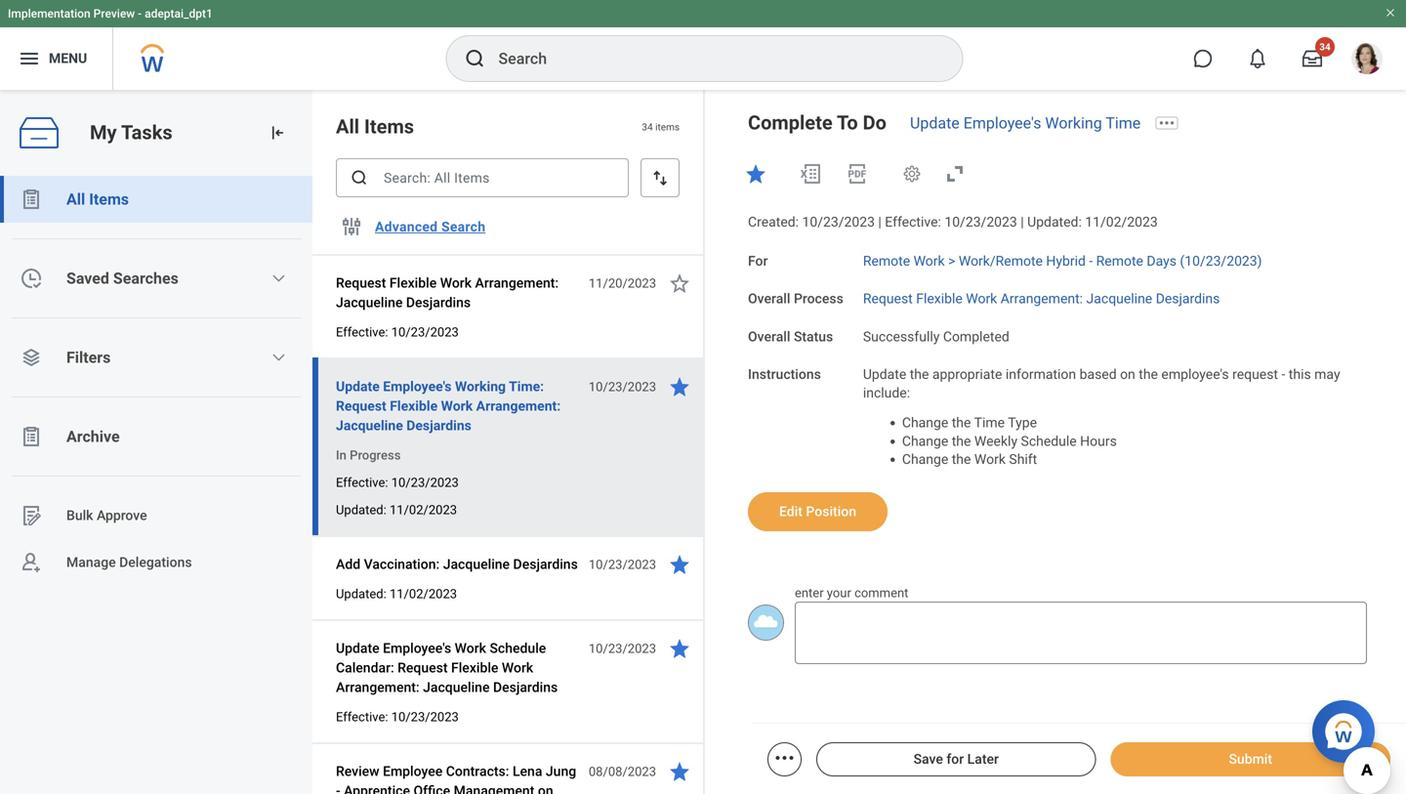 Task type: locate. For each thing, give the bounding box(es) containing it.
all items
[[336, 115, 414, 138], [66, 190, 129, 209]]

for
[[947, 751, 964, 767]]

0 vertical spatial chevron down image
[[271, 271, 286, 286]]

lena
[[513, 763, 542, 779]]

update
[[910, 114, 960, 132], [863, 366, 907, 382], [336, 378, 380, 395], [336, 640, 380, 656]]

employee's
[[1162, 366, 1229, 382]]

1 vertical spatial all
[[66, 190, 85, 209]]

11/02/2023
[[1085, 214, 1158, 230], [390, 503, 457, 517], [390, 587, 457, 601]]

Search Workday  search field
[[499, 37, 922, 80]]

working for time
[[1045, 114, 1102, 132]]

0 horizontal spatial |
[[878, 214, 882, 230]]

star image
[[744, 162, 768, 186], [668, 272, 691, 295]]

1 vertical spatial search image
[[350, 168, 369, 188]]

1 vertical spatial effective: 10/23/2023
[[336, 475, 459, 490]]

0 vertical spatial updated:
[[1028, 214, 1082, 230]]

0 vertical spatial employee's
[[964, 114, 1042, 132]]

progress
[[350, 448, 401, 462]]

updated:
[[1028, 214, 1082, 230], [336, 503, 387, 517], [336, 587, 387, 601]]

time:
[[509, 378, 544, 395]]

created: 10/23/2023 | effective: 10/23/2023 | updated: 11/02/2023
[[748, 214, 1158, 230]]

1 horizontal spatial time
[[1106, 114, 1141, 132]]

notifications large image
[[1248, 49, 1268, 68]]

desjardins inside the update employee's working time: request flexible work arrangement: jacqueline desjardins
[[407, 418, 472, 434]]

1 vertical spatial chevron down image
[[271, 350, 286, 365]]

submit button
[[1111, 742, 1391, 776]]

in progress
[[336, 448, 401, 462]]

arrangement: down the search in the top of the page
[[475, 275, 559, 291]]

employee's up 'calendar:'
[[383, 640, 451, 656]]

time inside change the time type change the weekly schedule hours change the work shift
[[974, 415, 1005, 431]]

work inside the update employee's working time: request flexible work arrangement: jacqueline desjardins
[[441, 398, 473, 414]]

employee's up progress
[[383, 378, 452, 395]]

1 horizontal spatial all items
[[336, 115, 414, 138]]

1 vertical spatial all items
[[66, 190, 129, 209]]

jacqueline inside request flexible work arrangement: jacqueline desjardins button
[[336, 294, 403, 311]]

jacqueline up in progress
[[336, 418, 403, 434]]

flexible inside the update employee's working time: request flexible work arrangement: jacqueline desjardins
[[390, 398, 438, 414]]

manage delegations
[[66, 554, 192, 571]]

clipboard image inside "archive" button
[[20, 425, 43, 448]]

1 star image from the top
[[668, 375, 691, 398]]

flexible
[[390, 275, 437, 291], [916, 291, 963, 307], [390, 398, 438, 414], [451, 660, 499, 676]]

1 horizontal spatial all
[[336, 115, 359, 138]]

1 clipboard image from the top
[[20, 188, 43, 211]]

0 vertical spatial search image
[[463, 47, 487, 70]]

on
[[1120, 366, 1136, 382]]

all items inside button
[[66, 190, 129, 209]]

all
[[336, 115, 359, 138], [66, 190, 85, 209]]

sort image
[[650, 168, 670, 188]]

jacqueline down days
[[1087, 291, 1153, 307]]

2 | from the left
[[1021, 214, 1024, 230]]

remote
[[863, 253, 910, 269], [1097, 253, 1144, 269]]

work
[[914, 253, 945, 269], [440, 275, 472, 291], [966, 291, 997, 307], [441, 398, 473, 414], [975, 451, 1006, 467], [455, 640, 486, 656], [502, 660, 533, 676]]

update up include: on the right of page
[[863, 366, 907, 382]]

all inside item list element
[[336, 115, 359, 138]]

34 inside item list element
[[642, 121, 653, 133]]

menu banner
[[0, 0, 1406, 90]]

arrangement: inside update employee's work schedule calendar: request flexible work arrangement: jacqueline desjardins
[[336, 679, 420, 695]]

1 vertical spatial time
[[974, 415, 1005, 431]]

2 vertical spatial change
[[902, 451, 949, 467]]

based
[[1080, 366, 1117, 382]]

- left this
[[1282, 366, 1286, 382]]

clipboard image
[[20, 188, 43, 211], [20, 425, 43, 448]]

time
[[1106, 114, 1141, 132], [974, 415, 1005, 431]]

employee's for update employee's working time: request flexible work arrangement: jacqueline desjardins
[[383, 378, 452, 395]]

in
[[336, 448, 347, 462]]

1 vertical spatial star image
[[668, 272, 691, 295]]

star image up created:
[[744, 162, 768, 186]]

0 vertical spatial updated: 11/02/2023
[[336, 503, 457, 517]]

0 horizontal spatial items
[[89, 190, 129, 209]]

update employee's work schedule calendar: request flexible work arrangement: jacqueline desjardins
[[336, 640, 558, 695]]

1 vertical spatial change
[[902, 433, 949, 449]]

filters button
[[0, 334, 313, 381]]

arrangement: down time:
[[476, 398, 561, 414]]

updated: up remote work > work/remote hybrid - remote days (10/23/2023) link on the right top
[[1028, 214, 1082, 230]]

1 horizontal spatial schedule
[[1021, 433, 1077, 449]]

effective: 10/23/2023 up employee
[[336, 710, 459, 724]]

1 horizontal spatial 34
[[1320, 41, 1331, 53]]

request flexible work arrangement: jacqueline desjardins
[[336, 275, 559, 311], [863, 291, 1220, 307]]

08/08/2023
[[589, 764, 656, 779]]

overall for overall process
[[748, 291, 791, 307]]

my
[[90, 121, 117, 144]]

1 overall from the top
[[748, 291, 791, 307]]

update for update employee's work schedule calendar: request flexible work arrangement: jacqueline desjardins
[[336, 640, 380, 656]]

11/02/2023 up days
[[1085, 214, 1158, 230]]

0 vertical spatial overall
[[748, 291, 791, 307]]

saved
[[66, 269, 109, 288]]

2 vertical spatial effective: 10/23/2023
[[336, 710, 459, 724]]

10/23/2023
[[802, 214, 875, 230], [945, 214, 1017, 230], [391, 325, 459, 339], [589, 379, 656, 394], [391, 475, 459, 490], [589, 557, 656, 572], [589, 641, 656, 656], [391, 710, 459, 724]]

clipboard image for archive
[[20, 425, 43, 448]]

schedule inside update employee's work schedule calendar: request flexible work arrangement: jacqueline desjardins
[[490, 640, 546, 656]]

1 horizontal spatial request flexible work arrangement: jacqueline desjardins
[[863, 291, 1220, 307]]

archive button
[[0, 413, 313, 460]]

updated: 11/02/2023 up vaccination:
[[336, 503, 457, 517]]

advanced search button
[[367, 207, 493, 246]]

effective: 10/23/2023
[[336, 325, 459, 339], [336, 475, 459, 490], [336, 710, 459, 724]]

0 vertical spatial change
[[902, 415, 949, 431]]

4 star image from the top
[[668, 760, 691, 783]]

1 vertical spatial schedule
[[490, 640, 546, 656]]

rename image
[[20, 504, 43, 527]]

updated: 11/02/2023
[[336, 503, 457, 517], [336, 587, 457, 601]]

1 vertical spatial employee's
[[383, 378, 452, 395]]

1 vertical spatial updated: 11/02/2023
[[336, 587, 457, 601]]

jacqueline up contracts:
[[423, 679, 490, 695]]

filters
[[66, 348, 111, 367]]

search image
[[463, 47, 487, 70], [350, 168, 369, 188]]

request
[[336, 275, 386, 291], [863, 291, 913, 307], [336, 398, 387, 414], [398, 660, 448, 676]]

schedule inside change the time type change the weekly schedule hours change the work shift
[[1021, 433, 1077, 449]]

save for later
[[914, 751, 999, 767]]

completed
[[943, 328, 1010, 345]]

0 vertical spatial all
[[336, 115, 359, 138]]

manage
[[66, 554, 116, 571]]

1 horizontal spatial working
[[1045, 114, 1102, 132]]

effective: 10/23/2023 down request flexible work arrangement: jacqueline desjardins button
[[336, 325, 459, 339]]

remote work > work/remote hybrid - remote days (10/23/2023)
[[863, 253, 1262, 269]]

1 horizontal spatial |
[[1021, 214, 1024, 230]]

position
[[806, 503, 857, 519]]

effective: 10/23/2023 down progress
[[336, 475, 459, 490]]

close environment banner image
[[1385, 7, 1397, 19]]

34 left items
[[642, 121, 653, 133]]

chevron down image for filters
[[271, 350, 286, 365]]

(10/23/2023)
[[1180, 253, 1262, 269]]

jacqueline right vaccination:
[[443, 556, 510, 572]]

request flexible work arrangement: jacqueline desjardins button
[[336, 272, 578, 314]]

clipboard image inside all items button
[[20, 188, 43, 211]]

employee's up "fullscreen" image
[[964, 114, 1042, 132]]

1 effective: 10/23/2023 from the top
[[336, 325, 459, 339]]

2 vertical spatial employee's
[[383, 640, 451, 656]]

schedule
[[1021, 433, 1077, 449], [490, 640, 546, 656]]

working inside the update employee's working time: request flexible work arrangement: jacqueline desjardins
[[455, 378, 506, 395]]

remote left >
[[863, 253, 910, 269]]

desjardins inside update employee's work schedule calendar: request flexible work arrangement: jacqueline desjardins
[[493, 679, 558, 695]]

1 vertical spatial overall
[[748, 328, 791, 345]]

do
[[863, 111, 887, 134]]

2 overall from the top
[[748, 328, 791, 345]]

update up 'calendar:'
[[336, 640, 380, 656]]

list
[[0, 176, 313, 586]]

2 clipboard image from the top
[[20, 425, 43, 448]]

chevron down image inside filters dropdown button
[[271, 350, 286, 365]]

saved searches
[[66, 269, 179, 288]]

advanced search
[[375, 219, 486, 235]]

effective:
[[885, 214, 941, 230], [336, 325, 388, 339], [336, 475, 388, 490], [336, 710, 388, 724]]

0 vertical spatial items
[[364, 115, 414, 138]]

1 vertical spatial 34
[[642, 121, 653, 133]]

update up "fullscreen" image
[[910, 114, 960, 132]]

the right on
[[1139, 366, 1158, 382]]

1 | from the left
[[878, 214, 882, 230]]

items
[[655, 121, 680, 133]]

request up in progress
[[336, 398, 387, 414]]

0 horizontal spatial remote
[[863, 253, 910, 269]]

1 horizontal spatial search image
[[463, 47, 487, 70]]

all up the "saved" on the top of page
[[66, 190, 85, 209]]

complete to do
[[748, 111, 887, 134]]

updated: down in progress
[[336, 503, 387, 517]]

0 vertical spatial clipboard image
[[20, 188, 43, 211]]

0 vertical spatial effective: 10/23/2023
[[336, 325, 459, 339]]

1 vertical spatial items
[[89, 190, 129, 209]]

1 vertical spatial working
[[455, 378, 506, 395]]

update employee's working time link
[[910, 114, 1141, 132]]

all right transformation import icon
[[336, 115, 359, 138]]

34 left profile logan mcneil icon
[[1320, 41, 1331, 53]]

request
[[1233, 366, 1278, 382]]

star image
[[668, 375, 691, 398], [668, 553, 691, 576], [668, 637, 691, 660], [668, 760, 691, 783]]

1 chevron down image from the top
[[271, 271, 286, 286]]

update inside the update the appropriate information based on the employee's request - this may include:
[[863, 366, 907, 382]]

3 star image from the top
[[668, 637, 691, 660]]

0 horizontal spatial all
[[66, 190, 85, 209]]

fullscreen image
[[943, 162, 967, 186]]

overall up the instructions
[[748, 328, 791, 345]]

update employee's working time: request flexible work arrangement: jacqueline desjardins
[[336, 378, 561, 434]]

add
[[336, 556, 361, 572]]

Search: All Items text field
[[336, 158, 629, 197]]

request flexible work arrangement: jacqueline desjardins down the search in the top of the page
[[336, 275, 559, 311]]

later
[[968, 751, 999, 767]]

0 horizontal spatial request flexible work arrangement: jacqueline desjardins
[[336, 275, 559, 311]]

0 horizontal spatial all items
[[66, 190, 129, 209]]

updated: 11/02/2023 down vaccination:
[[336, 587, 457, 601]]

include:
[[863, 385, 910, 401]]

update up in progress
[[336, 378, 380, 395]]

3 change from the top
[[902, 451, 949, 467]]

request right 'calendar:'
[[398, 660, 448, 676]]

request down configure icon
[[336, 275, 386, 291]]

request flexible work arrangement: jacqueline desjardins down remote work > work/remote hybrid - remote days (10/23/2023)
[[863, 291, 1220, 307]]

edit position button
[[748, 492, 888, 531]]

11/02/2023 up vaccination:
[[390, 503, 457, 517]]

0 vertical spatial all items
[[336, 115, 414, 138]]

0 vertical spatial working
[[1045, 114, 1102, 132]]

0 vertical spatial 34
[[1320, 41, 1331, 53]]

contracts:
[[446, 763, 509, 779]]

1 remote from the left
[[863, 253, 910, 269]]

update inside update employee's work schedule calendar: request flexible work arrangement: jacqueline desjardins
[[336, 640, 380, 656]]

employee's
[[964, 114, 1042, 132], [383, 378, 452, 395], [383, 640, 451, 656]]

chevron down image
[[271, 271, 286, 286], [271, 350, 286, 365]]

34 inside button
[[1320, 41, 1331, 53]]

view printable version (pdf) image
[[846, 162, 869, 186]]

arrangement: inside the update employee's working time: request flexible work arrangement: jacqueline desjardins
[[476, 398, 561, 414]]

0 horizontal spatial time
[[974, 415, 1005, 431]]

complete
[[748, 111, 833, 134]]

adeptai_dpt1
[[145, 7, 213, 21]]

star image for add vaccination: jacqueline desjardins
[[668, 553, 691, 576]]

updated: down add
[[336, 587, 387, 601]]

working for time:
[[455, 378, 506, 395]]

jacqueline inside request flexible work arrangement: jacqueline desjardins link
[[1087, 291, 1153, 307]]

0 horizontal spatial 34
[[642, 121, 653, 133]]

2 star image from the top
[[668, 553, 691, 576]]

update employee's work schedule calendar: request flexible work arrangement: jacqueline desjardins button
[[336, 637, 578, 699]]

11/02/2023 down vaccination:
[[390, 587, 457, 601]]

remote left days
[[1097, 253, 1144, 269]]

enter
[[795, 586, 824, 600]]

star image right 11/20/2023
[[668, 272, 691, 295]]

|
[[878, 214, 882, 230], [1021, 214, 1024, 230]]

0 horizontal spatial schedule
[[490, 640, 546, 656]]

arrangement: down 'calendar:'
[[336, 679, 420, 695]]

0 horizontal spatial search image
[[350, 168, 369, 188]]

- right preview
[[138, 7, 142, 21]]

- down review
[[336, 783, 340, 794]]

overall
[[748, 291, 791, 307], [748, 328, 791, 345]]

arrangement:
[[475, 275, 559, 291], [1001, 291, 1083, 307], [476, 398, 561, 414], [336, 679, 420, 695]]

0 vertical spatial schedule
[[1021, 433, 1077, 449]]

overall down for
[[748, 291, 791, 307]]

34 for 34
[[1320, 41, 1331, 53]]

enter your comment
[[795, 586, 909, 600]]

clipboard image left 'archive'
[[20, 425, 43, 448]]

items inside item list element
[[364, 115, 414, 138]]

manage delegations link
[[0, 539, 313, 586]]

employee's inside update employee's work schedule calendar: request flexible work arrangement: jacqueline desjardins
[[383, 640, 451, 656]]

1 horizontal spatial remote
[[1097, 253, 1144, 269]]

1 change from the top
[[902, 415, 949, 431]]

1 horizontal spatial items
[[364, 115, 414, 138]]

employee's for update employee's work schedule calendar: request flexible work arrangement: jacqueline desjardins
[[383, 640, 451, 656]]

0 vertical spatial star image
[[744, 162, 768, 186]]

1 horizontal spatial star image
[[744, 162, 768, 186]]

employee's inside the update employee's working time: request flexible work arrangement: jacqueline desjardins
[[383, 378, 452, 395]]

3 effective: 10/23/2023 from the top
[[336, 710, 459, 724]]

update inside the update employee's working time: request flexible work arrangement: jacqueline desjardins
[[336, 378, 380, 395]]

>
[[948, 253, 956, 269]]

2 chevron down image from the top
[[271, 350, 286, 365]]

clipboard image up clock check image
[[20, 188, 43, 211]]

jacqueline inside add vaccination: jacqueline desjardins button
[[443, 556, 510, 572]]

1 vertical spatial clipboard image
[[20, 425, 43, 448]]

jacqueline down configure icon
[[336, 294, 403, 311]]

0 horizontal spatial working
[[455, 378, 506, 395]]



Task type: describe. For each thing, give the bounding box(es) containing it.
clock check image
[[20, 267, 43, 290]]

justify image
[[18, 47, 41, 70]]

update employee's working time
[[910, 114, 1141, 132]]

shift
[[1009, 451, 1037, 467]]

profile logan mcneil image
[[1352, 43, 1383, 78]]

2 remote from the left
[[1097, 253, 1144, 269]]

2 effective: 10/23/2023 from the top
[[336, 475, 459, 490]]

0 vertical spatial time
[[1106, 114, 1141, 132]]

menu
[[49, 50, 87, 67]]

searches
[[113, 269, 179, 288]]

update for update the appropriate information based on the employee's request - this may include:
[[863, 366, 907, 382]]

overall status element
[[863, 317, 1010, 346]]

for
[[748, 253, 768, 269]]

employee's for update employee's working time
[[964, 114, 1042, 132]]

overall status
[[748, 328, 833, 345]]

the left shift
[[952, 451, 971, 467]]

update the appropriate information based on the employee's request - this may include:
[[863, 366, 1344, 401]]

request inside the update employee's working time: request flexible work arrangement: jacqueline desjardins
[[336, 398, 387, 414]]

archive
[[66, 427, 120, 446]]

bulk
[[66, 508, 93, 524]]

this
[[1289, 366, 1311, 382]]

remote work > work/remote hybrid - remote days (10/23/2023) link
[[863, 249, 1262, 269]]

2 vertical spatial 11/02/2023
[[390, 587, 457, 601]]

implementation
[[8, 7, 91, 21]]

management
[[454, 783, 535, 794]]

list containing all items
[[0, 176, 313, 586]]

hybrid
[[1046, 253, 1086, 269]]

2 updated: 11/02/2023 from the top
[[336, 587, 457, 601]]

work/remote
[[959, 253, 1043, 269]]

flexible inside update employee's work schedule calendar: request flexible work arrangement: jacqueline desjardins
[[451, 660, 499, 676]]

34 items
[[642, 121, 680, 133]]

menu button
[[0, 27, 113, 90]]

overall for overall status
[[748, 328, 791, 345]]

all items inside item list element
[[336, 115, 414, 138]]

change the time type change the weekly schedule hours change the work shift
[[902, 415, 1117, 467]]

2 vertical spatial updated:
[[336, 587, 387, 601]]

request inside update employee's work schedule calendar: request flexible work arrangement: jacqueline desjardins
[[398, 660, 448, 676]]

tasks
[[121, 121, 173, 144]]

the down appropriate
[[952, 415, 971, 431]]

user plus image
[[20, 551, 43, 574]]

clipboard image for all items
[[20, 188, 43, 211]]

saved searches button
[[0, 255, 313, 302]]

implementation preview -   adeptai_dpt1
[[8, 7, 213, 21]]

update for update employee's working time
[[910, 114, 960, 132]]

review employee contracts: lena jung - apprentice office management o
[[336, 763, 576, 794]]

review employee contracts: lena jung - apprentice office management o button
[[336, 760, 578, 794]]

office
[[414, 783, 450, 794]]

34 for 34 items
[[642, 121, 653, 133]]

items inside all items button
[[89, 190, 129, 209]]

bulk approve
[[66, 508, 147, 524]]

may
[[1315, 366, 1341, 382]]

add vaccination: jacqueline desjardins button
[[336, 553, 578, 576]]

arrangement: down remote work > work/remote hybrid - remote days (10/23/2023)
[[1001, 291, 1083, 307]]

related actions image
[[773, 746, 796, 770]]

effective: 10/23/2023 for flexible
[[336, 325, 459, 339]]

overall process
[[748, 291, 844, 307]]

update for update employee's working time: request flexible work arrangement: jacqueline desjardins
[[336, 378, 380, 395]]

search
[[441, 219, 486, 235]]

jung
[[546, 763, 576, 779]]

days
[[1147, 253, 1177, 269]]

perspective image
[[20, 346, 43, 369]]

my tasks element
[[0, 90, 313, 794]]

gear image
[[902, 164, 922, 184]]

export to excel image
[[799, 162, 822, 186]]

instructions
[[748, 366, 821, 382]]

status
[[794, 328, 833, 345]]

jacqueline inside update employee's work schedule calendar: request flexible work arrangement: jacqueline desjardins
[[423, 679, 490, 695]]

process
[[794, 291, 844, 307]]

save for later button
[[817, 742, 1096, 776]]

save
[[914, 751, 943, 767]]

delegations
[[119, 554, 192, 571]]

information
[[1006, 366, 1076, 382]]

all inside button
[[66, 190, 85, 209]]

effective: 10/23/2023 for employee's
[[336, 710, 459, 724]]

transformation import image
[[268, 123, 287, 143]]

bulk approve link
[[0, 492, 313, 539]]

comment
[[855, 586, 909, 600]]

request up successfully
[[863, 291, 913, 307]]

hours
[[1080, 433, 1117, 449]]

star image for update employee's work schedule calendar: request flexible work arrangement: jacqueline desjardins
[[668, 637, 691, 660]]

2 change from the top
[[902, 433, 949, 449]]

chevron down image for saved searches
[[271, 271, 286, 286]]

item list element
[[313, 90, 705, 794]]

update employee's working time: request flexible work arrangement: jacqueline desjardins button
[[336, 375, 578, 438]]

created:
[[748, 214, 799, 230]]

jacqueline inside the update employee's working time: request flexible work arrangement: jacqueline desjardins
[[336, 418, 403, 434]]

advanced
[[375, 219, 438, 235]]

- inside the menu banner
[[138, 7, 142, 21]]

- inside review employee contracts: lena jung - apprentice office management o
[[336, 783, 340, 794]]

type
[[1008, 415, 1037, 431]]

review
[[336, 763, 380, 779]]

the left 'weekly'
[[952, 433, 971, 449]]

- inside the update the appropriate information based on the employee's request - this may include:
[[1282, 366, 1286, 382]]

apprentice
[[344, 783, 410, 794]]

34 button
[[1291, 37, 1335, 80]]

request flexible work arrangement: jacqueline desjardins link
[[863, 287, 1220, 307]]

1 vertical spatial updated:
[[336, 503, 387, 517]]

weekly
[[975, 433, 1018, 449]]

approve
[[97, 508, 147, 524]]

my tasks
[[90, 121, 173, 144]]

the up include: on the right of page
[[910, 366, 929, 382]]

11/20/2023
[[589, 276, 656, 291]]

request flexible work arrangement: jacqueline desjardins inside button
[[336, 275, 559, 311]]

inbox large image
[[1303, 49, 1322, 68]]

calendar:
[[336, 660, 394, 676]]

add vaccination: jacqueline desjardins
[[336, 556, 578, 572]]

to
[[837, 111, 858, 134]]

employee
[[383, 763, 443, 779]]

enter your comment text field
[[795, 602, 1367, 664]]

successfully completed
[[863, 328, 1010, 345]]

submit
[[1229, 751, 1273, 767]]

0 vertical spatial 11/02/2023
[[1085, 214, 1158, 230]]

vaccination:
[[364, 556, 440, 572]]

1 updated: 11/02/2023 from the top
[[336, 503, 457, 517]]

1 vertical spatial 11/02/2023
[[390, 503, 457, 517]]

work inside change the time type change the weekly schedule hours change the work shift
[[975, 451, 1006, 467]]

edit
[[779, 503, 803, 519]]

configure image
[[340, 215, 363, 238]]

successfully
[[863, 328, 940, 345]]

star image for update employee's working time: request flexible work arrangement: jacqueline desjardins
[[668, 375, 691, 398]]

0 horizontal spatial star image
[[668, 272, 691, 295]]

- right "hybrid"
[[1089, 253, 1093, 269]]



Task type: vqa. For each thing, say whether or not it's contained in the screenshot.
x small image
no



